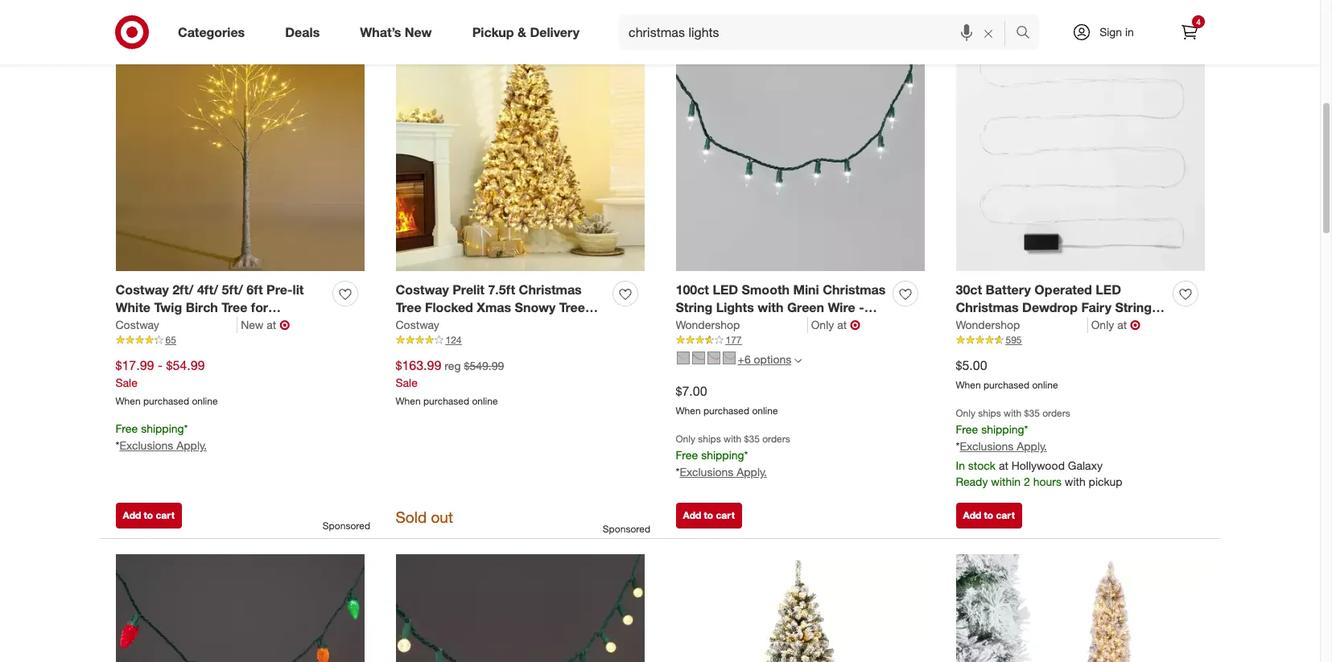 Task type: vqa. For each thing, say whether or not it's contained in the screenshot.
Sponsored for Costway 2ft/ 4ft/ 5ft/ 6ft Pre-lit White Twig Birch Tree for Christmas Holiday w/ LED Lights
yes



Task type: locate. For each thing, give the bounding box(es) containing it.
1 horizontal spatial -
[[859, 300, 864, 316]]

1 only at ¬ from the left
[[811, 317, 861, 333]]

shipping for 100ct led smooth mini christmas string lights with green wire - wondershop™
[[701, 449, 744, 462]]

0 horizontal spatial costway link
[[116, 317, 238, 333]]

2 string from the left
[[1115, 300, 1152, 316]]

ships inside only ships with $35 orders free shipping * * exclusions apply.
[[698, 433, 721, 445]]

ships down $7.00 when purchased online
[[698, 433, 721, 445]]

costway 2ft/ 4ft/ 5ft/ 6ft pre-lit white twig birch tree for christmas holiday w/ led lights
[[116, 281, 317, 334]]

cart down the within
[[996, 509, 1015, 521]]

¬ for 100ct led smooth mini christmas string lights with green wire - wondershop™
[[850, 317, 861, 333]]

apply. down $17.99 - $54.99 sale when purchased online
[[176, 439, 207, 452]]

0 horizontal spatial free
[[116, 422, 138, 436]]

1 horizontal spatial tree
[[396, 300, 421, 316]]

costway up flocked
[[396, 281, 449, 297]]

1 vertical spatial new
[[241, 318, 264, 332]]

2 horizontal spatial ¬
[[1130, 317, 1141, 333]]

with down fairy
[[1075, 318, 1101, 334]]

0 horizontal spatial wondershop
[[676, 318, 740, 332]]

wire right green
[[828, 300, 855, 316]]

2 horizontal spatial free
[[956, 423, 978, 436]]

led down flocked
[[421, 318, 446, 334]]

0 horizontal spatial wondershop link
[[676, 317, 808, 333]]

wire
[[828, 300, 855, 316], [956, 337, 983, 353]]

0 vertical spatial $35
[[1024, 407, 1040, 419]]

add to cart button for $7.00
[[676, 503, 742, 528]]

1 add to cart button from the left
[[116, 503, 182, 528]]

when down "$5.00"
[[956, 379, 981, 391]]

what's new link
[[346, 14, 452, 50]]

2 only at ¬ from the left
[[1091, 317, 1141, 333]]

$549.99
[[464, 359, 504, 373]]

sale inside $17.99 - $54.99 sale when purchased online
[[116, 376, 138, 390]]

0 horizontal spatial sale
[[116, 376, 138, 390]]

when inside $5.00 when purchased online
[[956, 379, 981, 391]]

¬
[[279, 317, 290, 333], [850, 317, 861, 333], [1130, 317, 1141, 333]]

costway for costway prelit 7.5ft christmas tree flocked xmas snowy tree 450 led lights
[[396, 281, 449, 297]]

wondershop up the 595
[[956, 318, 1020, 332]]

1 to from the left
[[144, 509, 153, 521]]

new at ¬
[[241, 317, 290, 333]]

1 wondershop from the left
[[676, 318, 740, 332]]

orders for $5.00
[[1043, 407, 1070, 419]]

1 cart from the left
[[156, 509, 175, 521]]

0 horizontal spatial exclusions
[[119, 439, 173, 452]]

shipping inside only ships with $35 orders free shipping * * exclusions apply.
[[701, 449, 744, 462]]

costway for first costway link
[[116, 318, 159, 332]]

at up 595 link
[[1117, 318, 1127, 332]]

1 horizontal spatial apply.
[[737, 465, 767, 479]]

costway up twig
[[116, 281, 169, 297]]

3 ¬ from the left
[[1130, 317, 1141, 333]]

mini
[[793, 281, 819, 297]]

what's new
[[360, 24, 432, 40]]

purchased down $7.00
[[703, 405, 749, 417]]

online down '$54.99'
[[192, 395, 218, 407]]

when down $7.00
[[676, 405, 701, 417]]

wondershop™ inside '30ct battery operated led christmas dewdrop fairy string lights warm white with silver wire - wondershop™'
[[996, 337, 1080, 353]]

30ct battery operated led christmas dewdrop fairy string lights warm white with silver wire - wondershop™ image
[[956, 23, 1205, 271], [956, 23, 1205, 271]]

2 wondershop link from the left
[[956, 317, 1088, 333]]

*
[[184, 422, 188, 436], [1024, 423, 1028, 436], [116, 439, 119, 452], [956, 440, 960, 453], [744, 449, 748, 462], [676, 465, 680, 479]]

$35
[[1024, 407, 1040, 419], [744, 433, 760, 445]]

when inside $7.00 when purchased online
[[676, 405, 701, 417]]

1 horizontal spatial sale
[[396, 376, 418, 390]]

lights inside "costway 2ft/ 4ft/ 5ft/ 6ft pre-lit white twig birch tree for christmas holiday w/ led lights"
[[279, 318, 317, 334]]

add to cart down free shipping * * exclusions apply. at left bottom
[[123, 509, 175, 521]]

cool white image
[[692, 352, 705, 365]]

add to cart
[[123, 509, 175, 521], [683, 509, 735, 521], [963, 509, 1015, 521]]

0 vertical spatial orders
[[1043, 407, 1070, 419]]

tree down the 5ft/ on the left
[[222, 300, 247, 316]]

christmas right mini in the right of the page
[[823, 281, 886, 297]]

0 horizontal spatial wire
[[828, 300, 855, 316]]

7.5ft
[[488, 281, 515, 297]]

string up silver
[[1115, 300, 1152, 316]]

1 horizontal spatial wondershop™
[[996, 337, 1080, 353]]

3 to from the left
[[984, 509, 993, 521]]

0 vertical spatial white
[[116, 300, 151, 316]]

1 horizontal spatial add
[[683, 509, 701, 521]]

1 vertical spatial wire
[[956, 337, 983, 353]]

1 add to cart from the left
[[123, 509, 175, 521]]

exclusions inside only ships with $35 orders free shipping * * exclusions apply.
[[680, 465, 734, 479]]

1 horizontal spatial only at ¬
[[1091, 317, 1141, 333]]

orders for $7.00
[[762, 433, 790, 445]]

$35 inside the only ships with $35 orders free shipping * * exclusions apply. in stock at  hollywood galaxy ready within 2 hours with pickup
[[1024, 407, 1040, 419]]

categories link
[[164, 14, 265, 50]]

online inside $7.00 when purchased online
[[752, 405, 778, 417]]

at up the 177 link
[[837, 318, 847, 332]]

&
[[518, 24, 526, 40]]

wondershop link up the 595
[[956, 317, 1088, 333]]

when down $163.99
[[396, 395, 421, 407]]

free up in
[[956, 423, 978, 436]]

led inside costway prelit 7.5ft christmas tree flocked xmas snowy tree 450 led lights
[[421, 318, 446, 334]]

apply. for 100ct led smooth mini christmas string lights with green wire - wondershop™
[[737, 465, 767, 479]]

online inside $163.99 reg $549.99 sale when purchased online
[[472, 395, 498, 407]]

ships down $5.00 when purchased online
[[978, 407, 1001, 419]]

1 horizontal spatial sponsored
[[603, 523, 650, 536]]

only inside only ships with $35 orders free shipping * * exclusions apply.
[[676, 433, 695, 445]]

search button
[[1009, 14, 1047, 53]]

online inside $5.00 when purchased online
[[1032, 379, 1058, 391]]

with down $7.00 when purchased online
[[724, 433, 742, 445]]

1 horizontal spatial costway link
[[396, 317, 439, 333]]

apply. inside free shipping * * exclusions apply.
[[176, 439, 207, 452]]

twig
[[154, 300, 182, 316]]

white down dewdrop
[[1036, 318, 1071, 334]]

1 horizontal spatial free
[[676, 449, 698, 462]]

cart
[[156, 509, 175, 521], [716, 509, 735, 521], [996, 509, 1015, 521]]

0 vertical spatial wondershop™
[[676, 318, 760, 334]]

1 sale from the left
[[116, 376, 138, 390]]

apply.
[[176, 439, 207, 452], [1017, 440, 1047, 453], [737, 465, 767, 479]]

cart down free shipping * * exclusions apply. at left bottom
[[156, 509, 175, 521]]

1 vertical spatial white
[[1036, 318, 1071, 334]]

add for $7.00
[[683, 509, 701, 521]]

smooth
[[742, 281, 790, 297]]

exclusions for 100ct led smooth mini christmas string lights with green wire - wondershop™
[[680, 465, 734, 479]]

wondershop up 177
[[676, 318, 740, 332]]

2 horizontal spatial apply.
[[1017, 440, 1047, 453]]

0 vertical spatial ships
[[978, 407, 1001, 419]]

1 horizontal spatial ¬
[[850, 317, 861, 333]]

exclusions apply. link down $7.00 when purchased online
[[680, 465, 767, 479]]

apply. down $7.00 when purchased online
[[737, 465, 767, 479]]

2 to from the left
[[704, 509, 713, 521]]

100ct led smooth mini christmas string lights with green wire - wondershop™ image
[[676, 23, 924, 271], [676, 23, 924, 271]]

ships for $7.00
[[698, 433, 721, 445]]

orders inside the only ships with $35 orders free shipping * * exclusions apply. in stock at  hollywood galaxy ready within 2 hours with pickup
[[1043, 407, 1070, 419]]

fairy
[[1081, 300, 1112, 316]]

lights down 30ct
[[956, 318, 994, 334]]

led down for
[[250, 318, 276, 334]]

wondershop™ up red icon in the bottom right of the page
[[676, 318, 760, 334]]

shipping inside the only ships with $35 orders free shipping * * exclusions apply. in stock at  hollywood galaxy ready within 2 hours with pickup
[[981, 423, 1024, 436]]

$35 down $5.00 when purchased online
[[1024, 407, 1040, 419]]

- right green
[[859, 300, 864, 316]]

1 horizontal spatial exclusions
[[680, 465, 734, 479]]

with
[[758, 300, 784, 316], [1075, 318, 1101, 334], [1004, 407, 1022, 419], [724, 433, 742, 445], [1065, 475, 1086, 489]]

exclusions down $17.99 - $54.99 sale when purchased online
[[119, 439, 173, 452]]

0 vertical spatial -
[[859, 300, 864, 316]]

only at ¬ for led
[[1091, 317, 1141, 333]]

- left the 595
[[987, 337, 992, 353]]

ready
[[956, 475, 988, 489]]

add to cart for $17.99 - $54.99
[[123, 509, 175, 521]]

orders inside only ships with $35 orders free shipping * * exclusions apply.
[[762, 433, 790, 445]]

with inside only ships with $35 orders free shipping * * exclusions apply.
[[724, 433, 742, 445]]

white
[[116, 300, 151, 316], [1036, 318, 1071, 334]]

cart down only ships with $35 orders free shipping * * exclusions apply.
[[716, 509, 735, 521]]

$17.99
[[116, 358, 154, 374]]

only down "$5.00"
[[956, 407, 976, 419]]

sale down $163.99
[[396, 376, 418, 390]]

lit
[[293, 281, 304, 297]]

led up fairy
[[1096, 281, 1121, 297]]

costway 6ft/7.5ft/9ft pre-lit premium snow flocked hinged artificial christmas tree with 250 lights/450 light/550 lights image
[[676, 555, 924, 662], [676, 555, 924, 662]]

595 link
[[956, 333, 1205, 348]]

purchased inside $17.99 - $54.99 sale when purchased online
[[143, 395, 189, 407]]

costway link down flocked
[[396, 317, 439, 333]]

in
[[1125, 25, 1134, 39]]

snowy
[[515, 300, 556, 316]]

1 horizontal spatial exclusions apply. link
[[680, 465, 767, 479]]

0 horizontal spatial white
[[116, 300, 151, 316]]

at for 5ft/
[[267, 318, 276, 332]]

1 horizontal spatial white
[[1036, 318, 1071, 334]]

2 sale from the left
[[396, 376, 418, 390]]

orders down $7.00 when purchased online
[[762, 433, 790, 445]]

3 add to cart from the left
[[963, 509, 1015, 521]]

1 tree from the left
[[222, 300, 247, 316]]

costway 4.5 ft/6ft/7ft pre-lit slim christmas tree flocked decoration with pine needles & lights image
[[956, 555, 1205, 662], [956, 555, 1205, 662]]

0 horizontal spatial only at ¬
[[811, 317, 861, 333]]

1 horizontal spatial new
[[405, 24, 432, 40]]

2 horizontal spatial exclusions
[[960, 440, 1014, 453]]

2 add to cart button from the left
[[676, 503, 742, 528]]

only at ¬ down green
[[811, 317, 861, 333]]

led right 100ct
[[713, 281, 738, 297]]

ships
[[978, 407, 1001, 419], [698, 433, 721, 445]]

1 horizontal spatial string
[[1115, 300, 1152, 316]]

1 horizontal spatial add to cart button
[[676, 503, 742, 528]]

exclusions apply. link up stock
[[960, 440, 1047, 453]]

shipping down $7.00 when purchased online
[[701, 449, 744, 462]]

holiday
[[182, 318, 228, 334]]

0 horizontal spatial -
[[158, 358, 163, 374]]

at for mini
[[837, 318, 847, 332]]

0 horizontal spatial new
[[241, 318, 264, 332]]

1 horizontal spatial $35
[[1024, 407, 1040, 419]]

2 horizontal spatial add
[[963, 509, 981, 521]]

shipping down $17.99 - $54.99 sale when purchased online
[[141, 422, 184, 436]]

1 add from the left
[[123, 509, 141, 521]]

2 horizontal spatial to
[[984, 509, 993, 521]]

2 horizontal spatial add to cart
[[963, 509, 1015, 521]]

+6
[[738, 353, 751, 367]]

to down free shipping * * exclusions apply. at left bottom
[[144, 509, 153, 521]]

124 link
[[396, 333, 644, 348]]

with down galaxy at the bottom right
[[1065, 475, 1086, 489]]

apply. inside the only ships with $35 orders free shipping * * exclusions apply. in stock at  hollywood galaxy ready within 2 hours with pickup
[[1017, 440, 1047, 453]]

What can we help you find? suggestions appear below search field
[[619, 14, 1020, 50]]

0 horizontal spatial $35
[[744, 433, 760, 445]]

reg
[[445, 359, 461, 373]]

free inside the only ships with $35 orders free shipping * * exclusions apply. in stock at  hollywood galaxy ready within 2 hours with pickup
[[956, 423, 978, 436]]

costway link
[[116, 317, 238, 333], [396, 317, 439, 333]]

0 horizontal spatial exclusions apply. link
[[119, 439, 207, 452]]

¬ for costway 2ft/ 4ft/ 5ft/ 6ft pre-lit white twig birch tree for christmas holiday w/ led lights
[[279, 317, 290, 333]]

$35 down $7.00 when purchased online
[[744, 433, 760, 445]]

3 cart from the left
[[996, 509, 1015, 521]]

1 horizontal spatial ships
[[978, 407, 1001, 419]]

christmas up snowy
[[519, 281, 582, 297]]

2 add from the left
[[683, 509, 701, 521]]

$7.00 when purchased online
[[676, 383, 778, 417]]

1 vertical spatial wondershop™
[[996, 337, 1080, 353]]

25ct led c9 faceted christmas string lights multicolor with green wire - wondershop™ image
[[116, 555, 364, 662], [116, 555, 364, 662]]

0 horizontal spatial add to cart
[[123, 509, 175, 521]]

online down $549.99
[[472, 395, 498, 407]]

exclusions
[[119, 439, 173, 452], [960, 440, 1014, 453], [680, 465, 734, 479]]

sign in
[[1100, 25, 1134, 39]]

online down 595 link
[[1032, 379, 1058, 391]]

0 horizontal spatial apply.
[[176, 439, 207, 452]]

with down $5.00 when purchased online
[[1004, 407, 1022, 419]]

lights down lit at top
[[279, 318, 317, 334]]

1 horizontal spatial add to cart
[[683, 509, 735, 521]]

1 horizontal spatial wondershop link
[[956, 317, 1088, 333]]

wire inside '30ct battery operated led christmas dewdrop fairy string lights warm white with silver wire - wondershop™'
[[956, 337, 983, 353]]

all colors + 6 more colors element
[[795, 355, 802, 365]]

wondershop link up 177
[[676, 317, 808, 333]]

shipping
[[141, 422, 184, 436], [981, 423, 1024, 436], [701, 449, 744, 462]]

new down for
[[241, 318, 264, 332]]

costway inside costway link
[[116, 318, 159, 332]]

to for $5.00
[[984, 509, 993, 521]]

apply. for 30ct battery operated led christmas dewdrop fairy string lights warm white with silver wire - wondershop™
[[1017, 440, 1047, 453]]

1 ¬ from the left
[[279, 317, 290, 333]]

to
[[144, 509, 153, 521], [704, 509, 713, 521], [984, 509, 993, 521]]

2 horizontal spatial cart
[[996, 509, 1015, 521]]

new right what's
[[405, 24, 432, 40]]

3 add to cart button from the left
[[956, 503, 1022, 528]]

add to cart button down the within
[[956, 503, 1022, 528]]

ships inside the only ships with $35 orders free shipping * * exclusions apply. in stock at  hollywood galaxy ready within 2 hours with pickup
[[978, 407, 1001, 419]]

1 horizontal spatial shipping
[[701, 449, 744, 462]]

sponsored for costway prelit 7.5ft christmas tree flocked xmas snowy tree 450 led lights
[[603, 523, 650, 536]]

2 horizontal spatial add to cart button
[[956, 503, 1022, 528]]

costway prelit 7.5ft christmas tree flocked xmas snowy tree 450 led lights
[[396, 281, 585, 334]]

costway
[[116, 281, 169, 297], [396, 281, 449, 297], [116, 318, 159, 332], [396, 318, 439, 332]]

0 horizontal spatial orders
[[762, 433, 790, 445]]

0 horizontal spatial ¬
[[279, 317, 290, 333]]

free
[[116, 422, 138, 436], [956, 423, 978, 436], [676, 449, 698, 462]]

1 horizontal spatial wondershop
[[956, 318, 1020, 332]]

to down ready
[[984, 509, 993, 521]]

purchased down "$5.00"
[[984, 379, 1030, 391]]

0 horizontal spatial wondershop™
[[676, 318, 760, 334]]

$163.99 reg $549.99 sale when purchased online
[[396, 358, 504, 407]]

1 wondershop link from the left
[[676, 317, 808, 333]]

costway inside costway prelit 7.5ft christmas tree flocked xmas snowy tree 450 led lights
[[396, 281, 449, 297]]

lights down flocked
[[450, 318, 488, 334]]

cart for $7.00
[[716, 509, 735, 521]]

search
[[1009, 25, 1047, 42]]

- right $17.99 at bottom
[[158, 358, 163, 374]]

free for 30ct battery operated led christmas dewdrop fairy string lights warm white with silver wire - wondershop™
[[956, 423, 978, 436]]

wondershop link for string
[[676, 317, 808, 333]]

christmas down 30ct
[[956, 300, 1019, 316]]

christmas inside 100ct led smooth mini christmas string lights with green wire - wondershop™
[[823, 281, 886, 297]]

0 horizontal spatial ships
[[698, 433, 721, 445]]

exclusions apply. link down $17.99 - $54.99 sale when purchased online
[[119, 439, 207, 452]]

white left twig
[[116, 300, 151, 316]]

0 horizontal spatial tree
[[222, 300, 247, 316]]

1 vertical spatial $35
[[744, 433, 760, 445]]

costway prelit 7.5ft christmas tree flocked xmas snowy tree 450 led lights link
[[396, 281, 607, 334]]

2
[[1024, 475, 1030, 489]]

2 vertical spatial -
[[158, 358, 163, 374]]

add
[[123, 509, 141, 521], [683, 509, 701, 521], [963, 509, 981, 521]]

wondershop™ inside 100ct led smooth mini christmas string lights with green wire - wondershop™
[[676, 318, 760, 334]]

100ct led smooth mini christmas string lights with green wire - wondershop™
[[676, 281, 886, 334]]

warm
[[997, 318, 1033, 334]]

sold out
[[396, 508, 453, 527]]

add to cart for $7.00
[[683, 509, 735, 521]]

0 vertical spatial wire
[[828, 300, 855, 316]]

only at ¬ down fairy
[[1091, 317, 1141, 333]]

2ft/
[[172, 281, 194, 297]]

purchased inside $5.00 when purchased online
[[984, 379, 1030, 391]]

exclusions inside the only ships with $35 orders free shipping * * exclusions apply. in stock at  hollywood galaxy ready within 2 hours with pickup
[[960, 440, 1014, 453]]

2 horizontal spatial tree
[[559, 300, 585, 316]]

string down 100ct
[[676, 300, 713, 316]]

free down $7.00
[[676, 449, 698, 462]]

tree right snowy
[[559, 300, 585, 316]]

sponsored
[[323, 520, 370, 532], [603, 523, 650, 536]]

1 horizontal spatial cart
[[716, 509, 735, 521]]

lights up 177
[[716, 300, 754, 316]]

wondershop™ down warm
[[996, 337, 1080, 353]]

apply. up the hollywood
[[1017, 440, 1047, 453]]

lights inside 100ct led smooth mini christmas string lights with green wire - wondershop™
[[716, 300, 754, 316]]

0 horizontal spatial cart
[[156, 509, 175, 521]]

orders up the hollywood
[[1043, 407, 1070, 419]]

to for $17.99 - $54.99
[[144, 509, 153, 521]]

pickup
[[1089, 475, 1123, 489]]

0 horizontal spatial add
[[123, 509, 141, 521]]

$35 for $5.00
[[1024, 407, 1040, 419]]

+6 options button
[[669, 347, 809, 373]]

at up the within
[[999, 459, 1008, 473]]

purchased
[[984, 379, 1030, 391], [143, 395, 189, 407], [423, 395, 469, 407], [703, 405, 749, 417]]

apply. inside only ships with $35 orders free shipping * * exclusions apply.
[[737, 465, 767, 479]]

$54.99
[[166, 358, 205, 374]]

1 horizontal spatial orders
[[1043, 407, 1070, 419]]

0 horizontal spatial shipping
[[141, 422, 184, 436]]

add to cart down only ships with $35 orders free shipping * * exclusions apply.
[[683, 509, 735, 521]]

when
[[956, 379, 981, 391], [116, 395, 141, 407], [396, 395, 421, 407], [676, 405, 701, 417]]

exclusions up stock
[[960, 440, 1014, 453]]

when down $17.99 at bottom
[[116, 395, 141, 407]]

purchased down reg
[[423, 395, 469, 407]]

60ct led faceted sphere christmas string lights warm white with green wire - wondershop™ image
[[396, 555, 644, 662], [396, 555, 644, 662]]

costway link up the 65
[[116, 317, 238, 333]]

0 horizontal spatial to
[[144, 509, 153, 521]]

0 horizontal spatial sponsored
[[323, 520, 370, 532]]

-
[[859, 300, 864, 316], [987, 337, 992, 353], [158, 358, 163, 374]]

2 horizontal spatial shipping
[[981, 423, 1024, 436]]

add to cart button down free shipping * * exclusions apply. at left bottom
[[116, 503, 182, 528]]

costway 2ft/ 4ft/ 5ft/ 6ft pre-lit white twig birch tree for christmas holiday w/ led lights image
[[116, 23, 364, 271], [116, 23, 364, 271]]

wire up "$5.00"
[[956, 337, 983, 353]]

xmas
[[477, 300, 511, 316]]

wondershop for string
[[676, 318, 740, 332]]

1 horizontal spatial wire
[[956, 337, 983, 353]]

2 horizontal spatial -
[[987, 337, 992, 353]]

sale inside $163.99 reg $549.99 sale when purchased online
[[396, 376, 418, 390]]

2 wondershop from the left
[[956, 318, 1020, 332]]

2 add to cart from the left
[[683, 509, 735, 521]]

3 tree from the left
[[559, 300, 585, 316]]

1 string from the left
[[676, 300, 713, 316]]

led
[[713, 281, 738, 297], [1096, 281, 1121, 297], [250, 318, 276, 334], [421, 318, 446, 334]]

wondershop link
[[676, 317, 808, 333], [956, 317, 1088, 333]]

costway prelit 7.5ft christmas tree flocked xmas snowy tree 450 led lights image
[[396, 23, 644, 271], [396, 23, 644, 271]]

30ct battery operated led christmas dewdrop fairy string lights warm white with silver wire - wondershop™ link
[[956, 281, 1167, 353]]

to down only ships with $35 orders free shipping * * exclusions apply.
[[704, 509, 713, 521]]

christmas down twig
[[116, 318, 178, 334]]

177
[[726, 334, 742, 346]]

free down $17.99 - $54.99 sale when purchased online
[[116, 422, 138, 436]]

2 cart from the left
[[716, 509, 735, 521]]

at down for
[[267, 318, 276, 332]]

1 vertical spatial orders
[[762, 433, 790, 445]]

sale
[[116, 376, 138, 390], [396, 376, 418, 390]]

exclusions down $7.00 when purchased online
[[680, 465, 734, 479]]

online down +6 options
[[752, 405, 778, 417]]

1 costway link from the left
[[116, 317, 238, 333]]

0 horizontal spatial string
[[676, 300, 713, 316]]

450
[[396, 318, 417, 334]]

1 vertical spatial -
[[987, 337, 992, 353]]

add for $17.99 - $54.99
[[123, 509, 141, 521]]

costway inside "costway 2ft/ 4ft/ 5ft/ 6ft pre-lit white twig birch tree for christmas holiday w/ led lights"
[[116, 281, 169, 297]]

1 vertical spatial ships
[[698, 433, 721, 445]]

3 add from the left
[[963, 509, 981, 521]]

tree up 450
[[396, 300, 421, 316]]

sale down $17.99 at bottom
[[116, 376, 138, 390]]

shipping up stock
[[981, 423, 1024, 436]]

only down $7.00
[[676, 433, 695, 445]]

free inside only ships with $35 orders free shipping * * exclusions apply.
[[676, 449, 698, 462]]

tree
[[222, 300, 247, 316], [396, 300, 421, 316], [559, 300, 585, 316]]

lights inside '30ct battery operated led christmas dewdrop fairy string lights warm white with silver wire - wondershop™'
[[956, 318, 994, 334]]

$35 inside only ships with $35 orders free shipping * * exclusions apply.
[[744, 433, 760, 445]]

when inside $163.99 reg $549.99 sale when purchased online
[[396, 395, 421, 407]]

purchased up free shipping * * exclusions apply. at left bottom
[[143, 395, 189, 407]]

only
[[811, 318, 834, 332], [1091, 318, 1114, 332], [956, 407, 976, 419], [676, 433, 695, 445]]

2 ¬ from the left
[[850, 317, 861, 333]]

0 horizontal spatial add to cart button
[[116, 503, 182, 528]]

only at ¬
[[811, 317, 861, 333], [1091, 317, 1141, 333]]

only at ¬ for mini
[[811, 317, 861, 333]]

costway down flocked
[[396, 318, 439, 332]]

1 horizontal spatial to
[[704, 509, 713, 521]]

add to cart down the within
[[963, 509, 1015, 521]]

delivery
[[530, 24, 580, 40]]

$7.00
[[676, 383, 707, 400]]

costway down twig
[[116, 318, 159, 332]]

with down smooth
[[758, 300, 784, 316]]

with inside '30ct battery operated led christmas dewdrop fairy string lights warm white with silver wire - wondershop™'
[[1075, 318, 1101, 334]]

wondershop
[[676, 318, 740, 332], [956, 318, 1020, 332]]

at inside new at ¬
[[267, 318, 276, 332]]

124
[[446, 334, 462, 346]]

add to cart button down only ships with $35 orders free shipping * * exclusions apply.
[[676, 503, 742, 528]]



Task type: describe. For each thing, give the bounding box(es) containing it.
5ft/
[[222, 281, 243, 297]]

$5.00
[[956, 358, 987, 374]]

costway for costway 2ft/ 4ft/ 5ft/ 6ft pre-lit white twig birch tree for christmas holiday w/ led lights
[[116, 281, 169, 297]]

options
[[754, 353, 791, 367]]

only ships with $35 orders free shipping * * exclusions apply. in stock at  hollywood galaxy ready within 2 hours with pickup
[[956, 407, 1123, 489]]

hollywood
[[1012, 459, 1065, 473]]

at inside the only ships with $35 orders free shipping * * exclusions apply. in stock at  hollywood galaxy ready within 2 hours with pickup
[[999, 459, 1008, 473]]

free shipping * * exclusions apply.
[[116, 422, 207, 452]]

sign in link
[[1058, 14, 1159, 50]]

177 link
[[676, 333, 924, 348]]

operated
[[1035, 281, 1092, 297]]

2 tree from the left
[[396, 300, 421, 316]]

$35 for $7.00
[[744, 433, 760, 445]]

2 horizontal spatial exclusions apply. link
[[960, 440, 1047, 453]]

costway 2ft/ 4ft/ 5ft/ 6ft pre-lit white twig birch tree for christmas holiday w/ led lights link
[[116, 281, 326, 334]]

$17.99 - $54.99 sale when purchased online
[[116, 358, 218, 407]]

only inside the only ships with $35 orders free shipping * * exclusions apply. in stock at  hollywood galaxy ready within 2 hours with pickup
[[956, 407, 976, 419]]

2 costway link from the left
[[396, 317, 439, 333]]

exclusions for 30ct battery operated led christmas dewdrop fairy string lights warm white with silver wire - wondershop™
[[960, 440, 1014, 453]]

green
[[787, 300, 824, 316]]

red image
[[707, 352, 720, 365]]

add to cart button for $17.99 - $54.99
[[116, 503, 182, 528]]

purchased inside $7.00 when purchased online
[[703, 405, 749, 417]]

cart for $17.99 - $54.99
[[156, 509, 175, 521]]

- inside 100ct led smooth mini christmas string lights with green wire - wondershop™
[[859, 300, 864, 316]]

100ct led smooth mini christmas string lights with green wire - wondershop™ link
[[676, 281, 887, 334]]

wire inside 100ct led smooth mini christmas string lights with green wire - wondershop™
[[828, 300, 855, 316]]

ships for $5.00
[[978, 407, 1001, 419]]

hours
[[1033, 475, 1062, 489]]

add to cart button for $5.00
[[956, 503, 1022, 528]]

only down fairy
[[1091, 318, 1114, 332]]

led inside 100ct led smooth mini christmas string lights with green wire - wondershop™
[[713, 281, 738, 297]]

wondershop link for dewdrop
[[956, 317, 1088, 333]]

dewdrop
[[1022, 300, 1078, 316]]

shipping for 30ct battery operated led christmas dewdrop fairy string lights warm white with silver wire - wondershop™
[[981, 423, 1024, 436]]

65 link
[[116, 333, 364, 348]]

sign
[[1100, 25, 1122, 39]]

cart for $5.00
[[996, 509, 1015, 521]]

free for 100ct led smooth mini christmas string lights with green wire - wondershop™
[[676, 449, 698, 462]]

when inside $17.99 - $54.99 sale when purchased online
[[116, 395, 141, 407]]

categories
[[178, 24, 245, 40]]

costway for second costway link
[[396, 318, 439, 332]]

led inside '30ct battery operated led christmas dewdrop fairy string lights warm white with silver wire - wondershop™'
[[1096, 281, 1121, 297]]

stock
[[968, 459, 996, 473]]

0 vertical spatial new
[[405, 24, 432, 40]]

deals
[[285, 24, 320, 40]]

lights inside costway prelit 7.5ft christmas tree flocked xmas snowy tree 450 led lights
[[450, 318, 488, 334]]

new inside new at ¬
[[241, 318, 264, 332]]

deals link
[[271, 14, 340, 50]]

pickup & delivery
[[472, 24, 580, 40]]

led inside "costway 2ft/ 4ft/ 5ft/ 6ft pre-lit white twig birch tree for christmas holiday w/ led lights"
[[250, 318, 276, 334]]

sale for $17.99
[[116, 376, 138, 390]]

$5.00 when purchased online
[[956, 358, 1058, 391]]

with inside 100ct led smooth mini christmas string lights with green wire - wondershop™
[[758, 300, 784, 316]]

add to cart for $5.00
[[963, 509, 1015, 521]]

to for $7.00
[[704, 509, 713, 521]]

+6 options
[[738, 353, 791, 367]]

birch
[[186, 300, 218, 316]]

¬ for 30ct battery operated led christmas dewdrop fairy string lights warm white with silver wire - wondershop™
[[1130, 317, 1141, 333]]

595
[[1006, 334, 1022, 346]]

add for $5.00
[[963, 509, 981, 521]]

sponsored for costway 2ft/ 4ft/ 5ft/ 6ft pre-lit white twig birch tree for christmas holiday w/ led lights
[[323, 520, 370, 532]]

4
[[1196, 17, 1201, 27]]

in
[[956, 459, 965, 473]]

pickup & delivery link
[[459, 14, 600, 50]]

string inside 100ct led smooth mini christmas string lights with green wire - wondershop™
[[676, 300, 713, 316]]

christmas inside "costway 2ft/ 4ft/ 5ft/ 6ft pre-lit white twig birch tree for christmas holiday w/ led lights"
[[116, 318, 178, 334]]

$163.99
[[396, 358, 441, 374]]

purchased inside $163.99 reg $549.99 sale when purchased online
[[423, 395, 469, 407]]

30ct battery operated led christmas dewdrop fairy string lights warm white with silver wire - wondershop™
[[956, 281, 1152, 353]]

only ships with $35 orders free shipping * * exclusions apply.
[[676, 433, 790, 479]]

all colors + 6 more colors image
[[795, 357, 802, 364]]

6ft
[[247, 281, 263, 297]]

sold out element
[[396, 507, 453, 528]]

free inside free shipping * * exclusions apply.
[[116, 422, 138, 436]]

4ft/
[[197, 281, 218, 297]]

wondershop for dewdrop
[[956, 318, 1020, 332]]

- inside '30ct battery operated led christmas dewdrop fairy string lights warm white with silver wire - wondershop™'
[[987, 337, 992, 353]]

for
[[251, 300, 268, 316]]

silver
[[1104, 318, 1138, 334]]

sold
[[396, 508, 427, 527]]

string inside '30ct battery operated led christmas dewdrop fairy string lights warm white with silver wire - wondershop™'
[[1115, 300, 1152, 316]]

prelit
[[452, 281, 485, 297]]

4 link
[[1172, 14, 1207, 50]]

w/
[[231, 318, 247, 334]]

within
[[991, 475, 1021, 489]]

100ct
[[676, 281, 709, 297]]

flocked
[[425, 300, 473, 316]]

tree inside "costway 2ft/ 4ft/ 5ft/ 6ft pre-lit white twig birch tree for christmas holiday w/ led lights"
[[222, 300, 247, 316]]

30ct
[[956, 281, 982, 297]]

only down green
[[811, 318, 834, 332]]

pre-
[[267, 281, 293, 297]]

shipping inside free shipping * * exclusions apply.
[[141, 422, 184, 436]]

sale for $163.99
[[396, 376, 418, 390]]

battery
[[986, 281, 1031, 297]]

white inside "costway 2ft/ 4ft/ 5ft/ 6ft pre-lit white twig birch tree for christmas holiday w/ led lights"
[[116, 300, 151, 316]]

exclusions apply. link for 100ct led smooth mini christmas string lights with green wire - wondershop™
[[680, 465, 767, 479]]

- inside $17.99 - $54.99 sale when purchased online
[[158, 358, 163, 374]]

christmas inside costway prelit 7.5ft christmas tree flocked xmas snowy tree 450 led lights
[[519, 281, 582, 297]]

online inside $17.99 - $54.99 sale when purchased online
[[192, 395, 218, 407]]

out
[[431, 508, 453, 527]]

65
[[165, 334, 176, 346]]

exclusions apply. link for costway 2ft/ 4ft/ 5ft/ 6ft pre-lit white twig birch tree for christmas holiday w/ led lights
[[119, 439, 207, 452]]

what's
[[360, 24, 401, 40]]

pickup
[[472, 24, 514, 40]]

multicolor twinkling image
[[722, 352, 735, 365]]

christmas inside '30ct battery operated led christmas dewdrop fairy string lights warm white with silver wire - wondershop™'
[[956, 300, 1019, 316]]

multicolor image
[[677, 352, 689, 365]]

galaxy
[[1068, 459, 1103, 473]]

exclusions inside free shipping * * exclusions apply.
[[119, 439, 173, 452]]

at for led
[[1117, 318, 1127, 332]]

white inside '30ct battery operated led christmas dewdrop fairy string lights warm white with silver wire - wondershop™'
[[1036, 318, 1071, 334]]



